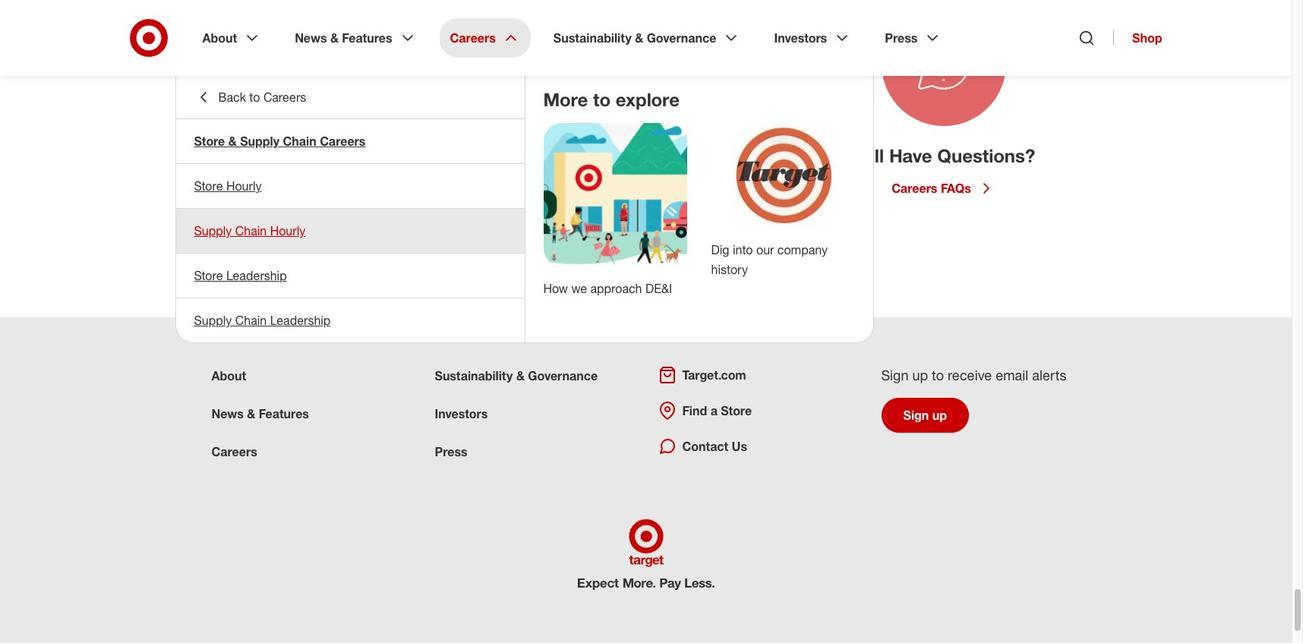 Task type: describe. For each thing, give the bounding box(es) containing it.
supply for supply chain leadership
[[194, 313, 232, 328]]

news for about link for the left press "link"'s news & features link
[[212, 406, 244, 421]]

approach
[[590, 281, 642, 296]]

dig into our company history link
[[711, 243, 828, 277]]

dig
[[711, 243, 729, 258]]

features for about link for the left press "link"'s news & features link
[[259, 406, 309, 421]]

0 vertical spatial supply
[[240, 134, 279, 149]]

0 vertical spatial chain
[[283, 134, 316, 149]]

store leadership
[[194, 268, 287, 283]]

alerts
[[1032, 367, 1067, 383]]

here
[[644, 203, 670, 219]]

our
[[756, 243, 774, 258]]

sign up here link
[[597, 202, 694, 220]]

sign for sign up here
[[597, 203, 623, 219]]

chain for hourly
[[235, 223, 267, 238]]

store for store hourly
[[194, 178, 223, 194]]

supply chain leadership
[[194, 313, 331, 328]]

store up us
[[721, 403, 752, 418]]

careers faqs
[[892, 181, 971, 196]]

to for explore
[[593, 88, 611, 111]]

supply chain hourly
[[194, 223, 305, 238]]

we
[[571, 281, 587, 296]]

store leadership link
[[176, 254, 524, 298]]

site navigation element
[[0, 0, 1303, 643]]

news for news & features link associated with about link corresponding to press "link" within the site navigation 'element'
[[295, 30, 327, 46]]

how
[[543, 281, 568, 296]]

about inside site navigation 'element'
[[202, 30, 237, 46]]

a inside want to attend a recruiting event?
[[410, 144, 421, 167]]

investors for press "link" within the site navigation 'element'
[[774, 30, 827, 46]]

governance for press "link" within the site navigation 'element'
[[647, 30, 717, 46]]

chain for leadership
[[235, 313, 267, 328]]

email
[[996, 367, 1028, 383]]

have
[[889, 144, 932, 167]]

history
[[711, 262, 748, 277]]

company
[[778, 243, 828, 258]]

explore
[[616, 88, 680, 111]]

investors link for press "link" within the site navigation 'element'
[[764, 18, 862, 58]]

store & supply chain careers
[[194, 134, 366, 149]]

supply for supply chain hourly
[[194, 223, 232, 238]]

attend
[[347, 144, 405, 167]]

up for to
[[912, 367, 928, 383]]

0 vertical spatial hourly
[[226, 178, 262, 194]]

receive
[[948, 367, 992, 383]]

sustainability & governance link for the left press "link"'s investors link
[[435, 368, 598, 383]]

sign for sign up to receive email alerts
[[881, 367, 909, 383]]

0 horizontal spatial press link
[[435, 444, 468, 459]]

careers faqs link
[[892, 179, 995, 197]]

to for attend
[[325, 144, 342, 167]]

2 vertical spatial up
[[932, 408, 947, 423]]

want for want to receive job alerts?
[[557, 144, 601, 167]]

recruiting
[[271, 167, 361, 190]]

alerts?
[[615, 167, 677, 190]]

target.com link
[[658, 366, 746, 384]]

store hourly link
[[176, 164, 524, 208]]

learn more
[[303, 203, 369, 219]]

contact us link
[[658, 437, 747, 456]]

1 vertical spatial hourly
[[270, 223, 305, 238]]

news & features link for about link for the left press "link"
[[212, 406, 309, 421]]

careers inside button
[[263, 90, 306, 105]]

sign up
[[903, 408, 947, 423]]

sign up link
[[881, 398, 969, 433]]

1 vertical spatial about
[[212, 368, 246, 383]]



Task type: locate. For each thing, give the bounding box(es) containing it.
0 vertical spatial about
[[202, 30, 237, 46]]

0 horizontal spatial news
[[212, 406, 244, 421]]

1 horizontal spatial news
[[295, 30, 327, 46]]

sustainability & governance for investors link corresponding to press "link" within the site navigation 'element'
[[554, 30, 717, 46]]

supply
[[240, 134, 279, 149], [194, 223, 232, 238], [194, 313, 232, 328]]

1 horizontal spatial press link
[[874, 18, 953, 58]]

sign up sign up
[[881, 367, 909, 383]]

a inside find a store link
[[711, 403, 718, 418]]

job
[[702, 144, 735, 167]]

press for the left press "link"
[[435, 444, 468, 459]]

store & supply chain careers link
[[176, 119, 524, 163]]

de&i
[[645, 281, 672, 296]]

0 vertical spatial up
[[626, 203, 641, 219]]

& for 'sustainability & governance' link for the left press "link"'s investors link
[[516, 368, 525, 383]]

about link for press "link" within the site navigation 'element'
[[192, 18, 272, 58]]

hourly down learn
[[270, 223, 305, 238]]

features for news & features link associated with about link corresponding to press "link" within the site navigation 'element'
[[342, 30, 392, 46]]

1 horizontal spatial careers link
[[439, 18, 531, 58]]

want up learn
[[276, 144, 320, 167]]

sustainability for about link for the left press "link"'s news & features link
[[435, 368, 513, 383]]

2 vertical spatial sign
[[903, 408, 929, 423]]

back to careers button
[[176, 76, 524, 118]]

more
[[543, 88, 588, 111]]

sign left the here
[[597, 203, 623, 219]]

news & features for press "link" within the site navigation 'element'
[[295, 30, 392, 46]]

how we approach de&i link
[[543, 281, 672, 296]]

chain up recruiting
[[283, 134, 316, 149]]

about down "supply chain leadership"
[[212, 368, 246, 383]]

about link up "back"
[[192, 18, 272, 58]]

dig into our company history
[[711, 243, 828, 277]]

1 want from the left
[[276, 144, 320, 167]]

press for press "link" within the site navigation 'element'
[[885, 30, 918, 46]]

investors link for the left press "link"
[[435, 406, 488, 421]]

0 horizontal spatial a
[[410, 144, 421, 167]]

1 vertical spatial leadership
[[270, 313, 331, 328]]

0 vertical spatial sustainability
[[554, 30, 632, 46]]

features inside site navigation 'element'
[[342, 30, 392, 46]]

store up supply chain hourly
[[194, 178, 223, 194]]

1 vertical spatial sustainability
[[435, 368, 513, 383]]

sign
[[597, 203, 623, 219], [881, 367, 909, 383], [903, 408, 929, 423]]

store down supply chain hourly
[[194, 268, 223, 283]]

to
[[593, 88, 611, 111], [249, 90, 260, 105], [325, 144, 342, 167], [606, 144, 623, 167], [932, 367, 944, 383]]

1 vertical spatial chain
[[235, 223, 267, 238]]

find
[[682, 403, 707, 418]]

back to careers
[[218, 90, 306, 105]]

0 horizontal spatial governance
[[528, 368, 598, 383]]

sustainability & governance inside site navigation 'element'
[[554, 30, 717, 46]]

1 vertical spatial a
[[711, 403, 718, 418]]

want for want to attend a recruiting event?
[[276, 144, 320, 167]]

to for careers
[[249, 90, 260, 105]]

1 horizontal spatial hourly
[[270, 223, 305, 238]]

0 vertical spatial investors
[[774, 30, 827, 46]]

0 horizontal spatial hourly
[[226, 178, 262, 194]]

news & features link
[[284, 18, 427, 58], [212, 406, 309, 421]]

sign for sign up
[[903, 408, 929, 423]]

still have questions?
[[852, 144, 1035, 167]]

a right find
[[711, 403, 718, 418]]

chain
[[283, 134, 316, 149], [235, 223, 267, 238], [235, 313, 267, 328]]

governance for the left press "link"
[[528, 368, 598, 383]]

1 vertical spatial news
[[212, 406, 244, 421]]

back
[[218, 90, 246, 105]]

1 vertical spatial governance
[[528, 368, 598, 383]]

news inside news & features link
[[295, 30, 327, 46]]

want
[[276, 144, 320, 167], [557, 144, 601, 167]]

news & features link for about link corresponding to press "link" within the site navigation 'element'
[[284, 18, 427, 58]]

about up "back"
[[202, 30, 237, 46]]

receive
[[628, 144, 697, 167]]

2 vertical spatial chain
[[235, 313, 267, 328]]

sustainability & governance
[[554, 30, 717, 46], [435, 368, 598, 383]]

1 horizontal spatial press
[[885, 30, 918, 46]]

about
[[202, 30, 237, 46], [212, 368, 246, 383]]

press inside "link"
[[885, 30, 918, 46]]

0 horizontal spatial features
[[259, 406, 309, 421]]

0 horizontal spatial careers link
[[212, 444, 257, 459]]

sign inside 'link'
[[597, 203, 623, 219]]

up left the here
[[626, 203, 641, 219]]

contact
[[682, 439, 728, 454]]

investors for the left press "link"
[[435, 406, 488, 421]]

investors inside site navigation 'element'
[[774, 30, 827, 46]]

chain down store leadership
[[235, 313, 267, 328]]

to inside button
[[249, 90, 260, 105]]

press link inside site navigation 'element'
[[874, 18, 953, 58]]

learn
[[303, 203, 336, 219]]

find a store link
[[658, 402, 752, 420]]

1 horizontal spatial a
[[711, 403, 718, 418]]

an illustrated cityscape and a diverse group of people interacting and shopping at target. image
[[543, 123, 687, 267]]

shop
[[1132, 30, 1162, 46]]

2 want from the left
[[557, 144, 601, 167]]

faqs
[[941, 181, 971, 196]]

store
[[194, 134, 225, 149], [194, 178, 223, 194], [194, 268, 223, 283], [721, 403, 752, 418]]

2 vertical spatial supply
[[194, 313, 232, 328]]

up down sign up to receive email alerts
[[932, 408, 947, 423]]

careers
[[450, 30, 496, 46], [263, 90, 306, 105], [320, 134, 366, 149], [892, 181, 938, 196], [212, 444, 257, 459]]

0 vertical spatial leadership
[[226, 268, 287, 283]]

contact us
[[682, 439, 747, 454]]

0 horizontal spatial press
[[435, 444, 468, 459]]

how we approach de&i
[[543, 281, 672, 296]]

more
[[339, 203, 369, 219]]

up for here
[[626, 203, 641, 219]]

1 vertical spatial press link
[[435, 444, 468, 459]]

up
[[626, 203, 641, 219], [912, 367, 928, 383], [932, 408, 947, 423]]

0 horizontal spatial sustainability
[[435, 368, 513, 383]]

1 horizontal spatial up
[[912, 367, 928, 383]]

1 horizontal spatial investors link
[[764, 18, 862, 58]]

shop link
[[1113, 30, 1162, 46]]

us
[[732, 439, 747, 454]]

leadership
[[226, 268, 287, 283], [270, 313, 331, 328]]

1 vertical spatial about link
[[212, 368, 246, 383]]

careers link
[[439, 18, 531, 58], [212, 444, 257, 459]]

sustainability inside site navigation 'element'
[[554, 30, 632, 46]]

2 horizontal spatial up
[[932, 408, 947, 423]]

0 vertical spatial news & features link
[[284, 18, 427, 58]]

0 vertical spatial news & features
[[295, 30, 392, 46]]

0 horizontal spatial investors
[[435, 406, 488, 421]]

0 vertical spatial sign
[[597, 203, 623, 219]]

event?
[[366, 167, 425, 190]]

learn more link
[[303, 202, 394, 220]]

supply down back to careers
[[240, 134, 279, 149]]

0 vertical spatial news
[[295, 30, 327, 46]]

up inside 'link'
[[626, 203, 641, 219]]

investors
[[774, 30, 827, 46], [435, 406, 488, 421]]

store up the store hourly
[[194, 134, 225, 149]]

still
[[852, 144, 884, 167]]

about link
[[192, 18, 272, 58], [212, 368, 246, 383]]

1 vertical spatial news & features link
[[212, 406, 309, 421]]

press
[[885, 30, 918, 46], [435, 444, 468, 459]]

a right attend
[[410, 144, 421, 167]]

0 vertical spatial features
[[342, 30, 392, 46]]

sign up here
[[597, 203, 670, 219]]

1 vertical spatial features
[[259, 406, 309, 421]]

1 vertical spatial careers link
[[212, 444, 257, 459]]

questions?
[[937, 144, 1035, 167]]

store for store & supply chain careers
[[194, 134, 225, 149]]

1 horizontal spatial governance
[[647, 30, 717, 46]]

1 vertical spatial sign
[[881, 367, 909, 383]]

leadership down store leadership link
[[270, 313, 331, 328]]

investors link
[[764, 18, 862, 58], [435, 406, 488, 421]]

0 vertical spatial press link
[[874, 18, 953, 58]]

0 horizontal spatial up
[[626, 203, 641, 219]]

about link down "supply chain leadership"
[[212, 368, 246, 383]]

want inside 'want to receive job alerts?'
[[557, 144, 601, 167]]

target. expect more. pay less. image
[[578, 519, 714, 590]]

features
[[342, 30, 392, 46], [259, 406, 309, 421]]

supply chain hourly link
[[176, 209, 524, 253]]

0 vertical spatial sustainability & governance
[[554, 30, 717, 46]]

governance inside site navigation 'element'
[[647, 30, 717, 46]]

1 horizontal spatial investors
[[774, 30, 827, 46]]

up up "sign up" link
[[912, 367, 928, 383]]

& for about link for the left press "link"'s news & features link
[[247, 406, 255, 421]]

1 vertical spatial up
[[912, 367, 928, 383]]

supply down the store hourly
[[194, 223, 232, 238]]

1 horizontal spatial want
[[557, 144, 601, 167]]

news & features
[[295, 30, 392, 46], [212, 406, 309, 421]]

to for receive
[[606, 144, 623, 167]]

leadership up "supply chain leadership"
[[226, 268, 287, 283]]

want to attend a recruiting event?
[[271, 144, 425, 190]]

store for store leadership
[[194, 268, 223, 283]]

hourly
[[226, 178, 262, 194], [270, 223, 305, 238]]

to inside 'want to receive job alerts?'
[[606, 144, 623, 167]]

0 horizontal spatial investors link
[[435, 406, 488, 421]]

sign up to receive email alerts
[[881, 367, 1067, 383]]

sustainability
[[554, 30, 632, 46], [435, 368, 513, 383]]

1 vertical spatial investors
[[435, 406, 488, 421]]

find a store
[[682, 403, 752, 418]]

1 vertical spatial sustainability & governance
[[435, 368, 598, 383]]

0 vertical spatial governance
[[647, 30, 717, 46]]

1 vertical spatial news & features
[[212, 406, 309, 421]]

0 vertical spatial about link
[[192, 18, 272, 58]]

into
[[733, 243, 753, 258]]

sign down sign up to receive email alerts
[[903, 408, 929, 423]]

sustainability & governance for the left press "link"'s investors link
[[435, 368, 598, 383]]

red and white bullseye logo from 1962 with target written over it image
[[711, 123, 855, 228]]

0 vertical spatial a
[[410, 144, 421, 167]]

1 vertical spatial sustainability & governance link
[[435, 368, 598, 383]]

news
[[295, 30, 327, 46], [212, 406, 244, 421]]

chain up store leadership
[[235, 223, 267, 238]]

1 horizontal spatial sustainability
[[554, 30, 632, 46]]

target.com
[[682, 367, 746, 383]]

press link
[[874, 18, 953, 58], [435, 444, 468, 459]]

sustainability & governance link
[[543, 18, 751, 58], [435, 368, 598, 383]]

want to receive job alerts?
[[557, 144, 735, 190]]

0 horizontal spatial want
[[276, 144, 320, 167]]

1 vertical spatial supply
[[194, 223, 232, 238]]

supply down store leadership
[[194, 313, 232, 328]]

0 vertical spatial sustainability & governance link
[[543, 18, 751, 58]]

more to explore
[[543, 88, 680, 111]]

news & features inside site navigation 'element'
[[295, 30, 392, 46]]

& for news & features link associated with about link corresponding to press "link" within the site navigation 'element'
[[330, 30, 339, 46]]

about link for the left press "link"
[[212, 368, 246, 383]]

0 vertical spatial press
[[885, 30, 918, 46]]

&
[[330, 30, 339, 46], [635, 30, 643, 46], [228, 134, 237, 149], [516, 368, 525, 383], [247, 406, 255, 421]]

0 vertical spatial investors link
[[764, 18, 862, 58]]

store hourly
[[194, 178, 262, 194]]

a
[[410, 144, 421, 167], [711, 403, 718, 418]]

want inside want to attend a recruiting event?
[[276, 144, 320, 167]]

1 vertical spatial investors link
[[435, 406, 488, 421]]

sustainability & governance link for investors link corresponding to press "link" within the site navigation 'element'
[[543, 18, 751, 58]]

1 vertical spatial press
[[435, 444, 468, 459]]

sustainability for news & features link associated with about link corresponding to press "link" within the site navigation 'element'
[[554, 30, 632, 46]]

want down more
[[557, 144, 601, 167]]

0 vertical spatial careers link
[[439, 18, 531, 58]]

1 horizontal spatial features
[[342, 30, 392, 46]]

& for 'sustainability & governance' link corresponding to investors link corresponding to press "link" within the site navigation 'element'
[[635, 30, 643, 46]]

news & features for the left press "link"
[[212, 406, 309, 421]]

hourly up supply chain hourly
[[226, 178, 262, 194]]

governance
[[647, 30, 717, 46], [528, 368, 598, 383]]

to inside want to attend a recruiting event?
[[325, 144, 342, 167]]

supply chain leadership link
[[176, 298, 524, 343]]



Task type: vqa. For each thing, say whether or not it's contained in the screenshot.
'vendors'
no



